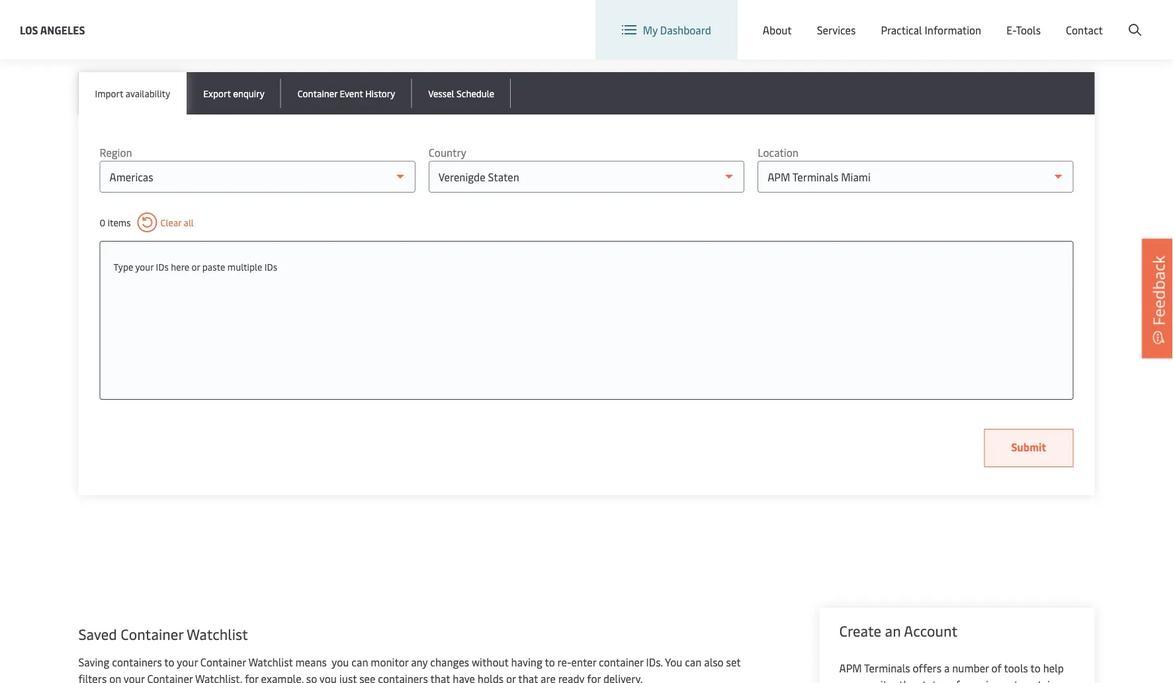 Task type: locate. For each thing, give the bounding box(es) containing it.
0 horizontal spatial of
[[950, 677, 960, 683]]

2 that from the left
[[518, 671, 538, 683]]

los angeles
[[20, 23, 85, 37]]

holds
[[478, 671, 504, 683]]

1 vertical spatial create
[[840, 621, 882, 640]]

to
[[164, 655, 175, 669], [545, 655, 555, 669], [1031, 661, 1041, 675]]

to down saved container watchlist
[[164, 655, 175, 669]]

your down number
[[963, 677, 984, 683]]

1 horizontal spatial can
[[685, 655, 702, 669]]

containers down any
[[378, 671, 428, 683]]

0 horizontal spatial or
[[192, 260, 200, 273]]

0 vertical spatial create
[[1076, 12, 1107, 26]]

login / create account link
[[1017, 0, 1148, 39]]

history
[[365, 87, 395, 99]]

container left event on the left of the page
[[298, 87, 338, 99]]

0 vertical spatial containers
[[112, 655, 162, 669]]

1 horizontal spatial that
[[518, 671, 538, 683]]

items
[[108, 216, 131, 229]]

0 vertical spatial or
[[192, 260, 200, 273]]

my
[[643, 23, 658, 37]]

1 vertical spatial of
[[950, 677, 960, 683]]

or right here
[[192, 260, 200, 273]]

tab list
[[78, 72, 1095, 114]]

2 ids from the left
[[265, 260, 277, 273]]

event
[[340, 87, 363, 99]]

enter
[[571, 655, 596, 669]]

0 horizontal spatial ids
[[156, 260, 169, 273]]

export
[[203, 87, 231, 99]]

feedback
[[1148, 255, 1169, 326]]

1 horizontal spatial monitor
[[859, 677, 897, 683]]

practical information
[[881, 23, 982, 37]]

watchlist up the watchlist,
[[187, 624, 248, 644]]

of down number
[[950, 677, 960, 683]]

watchlist,
[[195, 671, 242, 683]]

clear all
[[161, 216, 194, 229]]

to up containers.
[[1031, 661, 1041, 675]]

1 horizontal spatial or
[[506, 671, 516, 683]]

can right you
[[685, 655, 702, 669]]

monitor inside the saving containers to your container watchlist means  you can monitor any changes without having to re-enter container ids. you can also set filters on your container watchlist, for example, so you just see containers that have holds or that are ready for delivery.
[[371, 655, 409, 669]]

1 horizontal spatial to
[[545, 655, 555, 669]]

1 vertical spatial watchlist
[[248, 655, 293, 669]]

0 horizontal spatial monitor
[[371, 655, 409, 669]]

1 vertical spatial monitor
[[859, 677, 897, 683]]

to inside apm terminals offers a number of tools to help you monitor the status of your import containers.
[[1031, 661, 1041, 675]]

containers.
[[1021, 677, 1073, 683]]

0 horizontal spatial watchlist
[[187, 624, 248, 644]]

paste
[[202, 260, 225, 273]]

1 vertical spatial location
[[758, 145, 799, 159]]

you down "apm"
[[840, 677, 857, 683]]

container up the watchlist,
[[200, 655, 246, 669]]

1 horizontal spatial watchlist
[[248, 655, 293, 669]]

e-
[[1007, 23, 1016, 37]]

0 horizontal spatial for
[[245, 671, 259, 683]]

export еnquiry
[[203, 87, 265, 99]]

1 horizontal spatial create
[[1076, 12, 1107, 26]]

you inside apm terminals offers a number of tools to help you monitor the status of your import containers.
[[840, 677, 857, 683]]

vessel
[[428, 87, 454, 99]]

container inside 'button'
[[298, 87, 338, 99]]

that down having
[[518, 671, 538, 683]]

create
[[1076, 12, 1107, 26], [840, 621, 882, 640]]

submit
[[1012, 440, 1047, 454]]

on
[[109, 671, 121, 683]]

watchlist up example,
[[248, 655, 293, 669]]

saved container watchlist
[[78, 624, 248, 644]]

import
[[95, 87, 123, 99]]

container right saved
[[121, 624, 183, 644]]

multiple
[[228, 260, 262, 273]]

of
[[992, 661, 1002, 675], [950, 677, 960, 683]]

1 horizontal spatial location
[[835, 12, 876, 26]]

vessel schedule button
[[412, 72, 511, 114]]

1 vertical spatial containers
[[378, 671, 428, 683]]

0 horizontal spatial that
[[430, 671, 450, 683]]

monitor
[[371, 655, 409, 669], [859, 677, 897, 683]]

global menu button
[[889, 0, 992, 39]]

0 vertical spatial monitor
[[371, 655, 409, 669]]

0 vertical spatial location
[[835, 12, 876, 26]]

set
[[726, 655, 741, 669]]

0 vertical spatial of
[[992, 661, 1002, 675]]

switch
[[801, 12, 832, 26]]

1 horizontal spatial for
[[587, 671, 601, 683]]

monitor up see
[[371, 655, 409, 669]]

ids right multiple
[[265, 260, 277, 273]]

account right contact dropdown button on the top
[[1109, 12, 1148, 26]]

can up see
[[352, 655, 368, 669]]

create right / on the top right of the page
[[1076, 12, 1107, 26]]

1 can from the left
[[352, 655, 368, 669]]

containers up on
[[112, 655, 162, 669]]

0 vertical spatial watchlist
[[187, 624, 248, 644]]

0 horizontal spatial can
[[352, 655, 368, 669]]

location
[[835, 12, 876, 26], [758, 145, 799, 159]]

contact button
[[1066, 0, 1103, 60]]

or right holds
[[506, 671, 516, 683]]

my dashboard
[[643, 23, 711, 37]]

containers
[[112, 655, 162, 669], [378, 671, 428, 683]]

your
[[135, 260, 154, 273], [177, 655, 198, 669], [124, 671, 145, 683], [963, 677, 984, 683]]

for
[[245, 671, 259, 683], [587, 671, 601, 683]]

account
[[1109, 12, 1148, 26], [904, 621, 958, 640]]

1 horizontal spatial ids
[[265, 260, 277, 273]]

1 ids from the left
[[156, 260, 169, 273]]

about
[[763, 23, 792, 37]]

ready
[[558, 671, 585, 683]]

create left 'an'
[[840, 621, 882, 640]]

number
[[952, 661, 989, 675]]

all
[[184, 216, 194, 229]]

your up the watchlist,
[[177, 655, 198, 669]]

ids left here
[[156, 260, 169, 273]]

services button
[[817, 0, 856, 60]]

None text field
[[114, 255, 1060, 279]]

e-tools button
[[1007, 0, 1041, 60]]

import availability
[[95, 87, 170, 99]]

about button
[[763, 0, 792, 60]]

angeles
[[40, 23, 85, 37]]

tab list containing import availability
[[78, 72, 1095, 114]]

2 horizontal spatial to
[[1031, 661, 1041, 675]]

of up import
[[992, 661, 1002, 675]]

that down changes
[[430, 671, 450, 683]]

for left example,
[[245, 671, 259, 683]]

import availability button
[[78, 72, 187, 114]]

1 horizontal spatial of
[[992, 661, 1002, 675]]

saving
[[78, 655, 109, 669]]

account up 'offers' at the bottom right of the page
[[904, 621, 958, 640]]

ids
[[156, 260, 169, 273], [265, 260, 277, 273]]

0 horizontal spatial account
[[904, 621, 958, 640]]

status
[[918, 677, 948, 683]]

clear
[[161, 216, 181, 229]]

to left re- in the bottom left of the page
[[545, 655, 555, 669]]

1 vertical spatial or
[[506, 671, 516, 683]]

monitor down terminals
[[859, 677, 897, 683]]

for down enter
[[587, 671, 601, 683]]

container
[[298, 87, 338, 99], [121, 624, 183, 644], [200, 655, 246, 669], [147, 671, 193, 683]]

0 vertical spatial account
[[1109, 12, 1148, 26]]

information
[[925, 23, 982, 37]]

type your ids here or paste multiple ids
[[114, 260, 277, 273]]

that
[[430, 671, 450, 683], [518, 671, 538, 683]]

0
[[100, 216, 105, 229]]

you
[[665, 655, 683, 669]]



Task type: describe. For each thing, give the bounding box(es) containing it.
so
[[306, 671, 317, 683]]

switch location
[[801, 12, 876, 26]]

login / create account
[[1041, 12, 1148, 26]]

0 horizontal spatial containers
[[112, 655, 162, 669]]

tools
[[1004, 661, 1028, 675]]

create inside login / create account link
[[1076, 12, 1107, 26]]

my dashboard button
[[622, 0, 711, 60]]

feedback button
[[1142, 239, 1173, 358]]

vessel schedule
[[428, 87, 495, 99]]

availability
[[126, 87, 170, 99]]

your right on
[[124, 671, 145, 683]]

0 horizontal spatial create
[[840, 621, 882, 640]]

the
[[899, 677, 915, 683]]

1 that from the left
[[430, 671, 450, 683]]

monitor inside apm terminals offers a number of tools to help you monitor the status of your import containers.
[[859, 677, 897, 683]]

or inside the saving containers to your container watchlist means  you can monitor any changes without having to re-enter container ids. you can also set filters on your container watchlist, for example, so you just see containers that have holds or that are ready for delivery.
[[506, 671, 516, 683]]

here
[[171, 260, 189, 273]]

0 items
[[100, 216, 131, 229]]

los angeles link
[[20, 22, 85, 38]]

terminals
[[864, 661, 910, 675]]

apm terminals offers a number of tools to help you monitor the status of your import containers.
[[840, 661, 1073, 683]]

help
[[1043, 661, 1064, 675]]

saved
[[78, 624, 117, 644]]

2 can from the left
[[685, 655, 702, 669]]

apm
[[840, 661, 862, 675]]

also
[[704, 655, 724, 669]]

container event history button
[[281, 72, 412, 114]]

practical information button
[[881, 0, 982, 60]]

export еnquiry button
[[187, 72, 281, 114]]

are
[[541, 671, 556, 683]]

saving containers to your container watchlist means  you can monitor any changes without having to re-enter container ids. you can also set filters on your container watchlist, for example, so you just see containers that have holds or that are ready for delivery.
[[78, 655, 741, 683]]

menu
[[951, 12, 978, 27]]

global menu
[[918, 12, 978, 27]]

schedule
[[457, 87, 495, 99]]

changes
[[430, 655, 469, 669]]

country
[[429, 145, 466, 159]]

filters
[[78, 671, 107, 683]]

container
[[599, 655, 644, 669]]

type
[[114, 260, 133, 273]]

import
[[986, 677, 1018, 683]]

location inside button
[[835, 12, 876, 26]]

tools
[[1016, 23, 1041, 37]]

clear all button
[[137, 212, 194, 232]]

your inside apm terminals offers a number of tools to help you monitor the status of your import containers.
[[963, 677, 984, 683]]

contact
[[1066, 23, 1103, 37]]

0 horizontal spatial to
[[164, 655, 175, 669]]

services
[[817, 23, 856, 37]]

1 horizontal spatial containers
[[378, 671, 428, 683]]

1 horizontal spatial account
[[1109, 12, 1148, 26]]

your right 'type'
[[135, 260, 154, 273]]

еnquiry
[[233, 87, 265, 99]]

/
[[1069, 12, 1074, 26]]

switch location button
[[780, 12, 876, 27]]

0 horizontal spatial location
[[758, 145, 799, 159]]

container event history
[[298, 87, 395, 99]]

login
[[1041, 12, 1067, 26]]

1 vertical spatial account
[[904, 621, 958, 640]]

without
[[472, 655, 509, 669]]

dashboard
[[660, 23, 711, 37]]

1 for from the left
[[245, 671, 259, 683]]

you up the just
[[332, 655, 349, 669]]

submit button
[[984, 429, 1074, 467]]

e-tools
[[1007, 23, 1041, 37]]

region
[[100, 145, 132, 159]]

watchlist inside the saving containers to your container watchlist means  you can monitor any changes without having to re-enter container ids. you can also set filters on your container watchlist, for example, so you just see containers that have holds or that are ready for delivery.
[[248, 655, 293, 669]]

los
[[20, 23, 38, 37]]

practical
[[881, 23, 922, 37]]

an
[[885, 621, 901, 640]]

ids.
[[646, 655, 663, 669]]

container down saved container watchlist
[[147, 671, 193, 683]]

create an account
[[840, 621, 958, 640]]

having
[[511, 655, 543, 669]]

global
[[918, 12, 949, 27]]

you right so at the left
[[320, 671, 337, 683]]

just
[[339, 671, 357, 683]]

have
[[453, 671, 475, 683]]

see
[[360, 671, 376, 683]]

example,
[[261, 671, 304, 683]]

a
[[944, 661, 950, 675]]

any
[[411, 655, 428, 669]]

2 for from the left
[[587, 671, 601, 683]]

re-
[[558, 655, 571, 669]]

offers
[[913, 661, 942, 675]]



Task type: vqa. For each thing, say whether or not it's contained in the screenshot.
updates
no



